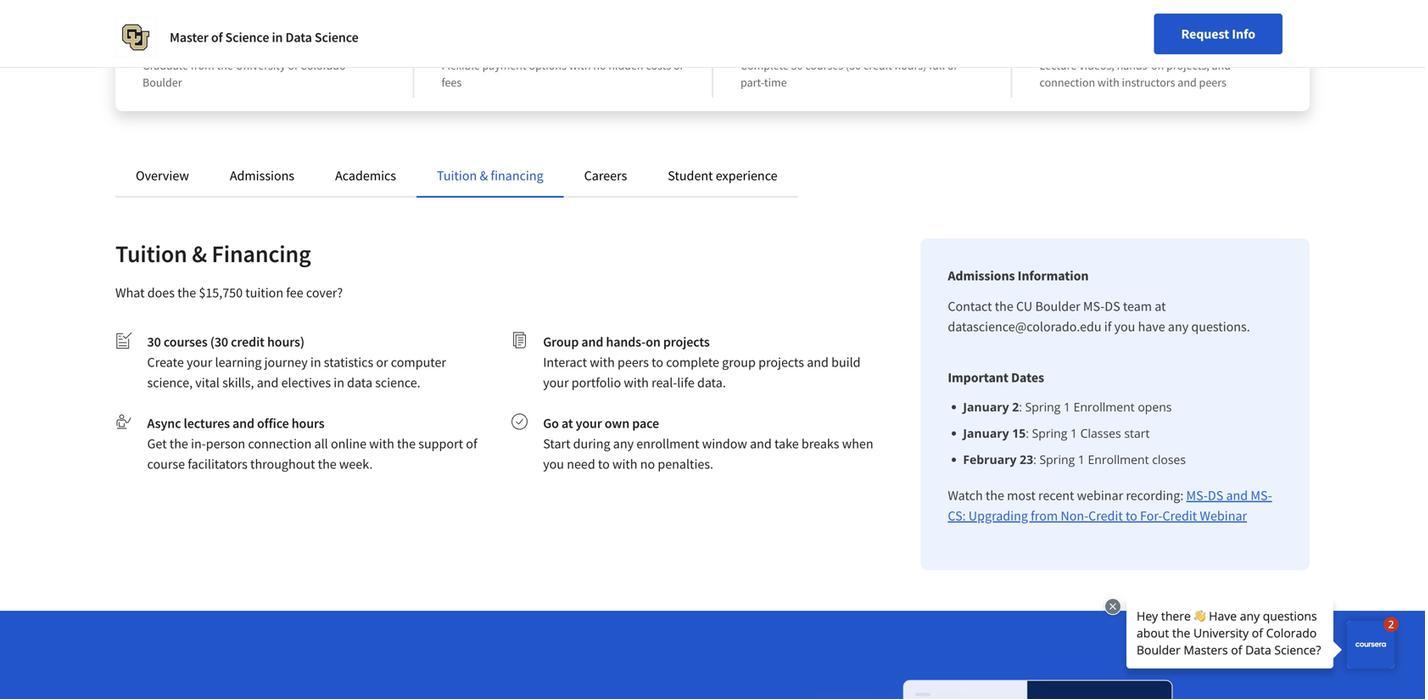 Task type: describe. For each thing, give the bounding box(es) containing it.
you inside go at your own pace start during any enrollment window and take breaks when you need to with no penalties.
[[543, 456, 564, 473]]

and right "group" on the left
[[582, 333, 604, 350]]

23
[[1020, 451, 1034, 468]]

need
[[567, 456, 595, 473]]

tuition & financing
[[115, 239, 311, 269]]

complete
[[666, 354, 720, 371]]

january for january 2 : spring 1 enrollment opens
[[963, 399, 1009, 415]]

projects,
[[1167, 58, 1210, 73]]

: for january 2
[[1019, 399, 1023, 415]]

enrollment for opens
[[1074, 399, 1135, 415]]

with up "portfolio"
[[590, 354, 615, 371]]

does
[[147, 284, 175, 301]]

spring for 2
[[1026, 399, 1061, 415]]

get
[[147, 435, 167, 452]]

go at your own pace start during any enrollment window and take breaks when you need to with no penalties.
[[543, 415, 874, 473]]

or inside 30 courses (30 credit hours) create your learning journey in statistics or computer science, vital skills, and electives in data science.
[[376, 354, 388, 371]]

and inside 30 courses (30 credit hours) create your learning journey in statistics or computer science, vital skills, and electives in data science.
[[257, 374, 279, 391]]

electives
[[281, 374, 331, 391]]

accredited
[[181, 34, 257, 56]]

january 2 : spring 1 enrollment opens
[[963, 399, 1172, 415]]

admissions for admissions
[[230, 167, 295, 184]]

during
[[573, 435, 611, 452]]

hours
[[292, 415, 325, 432]]

have
[[1138, 318, 1166, 335]]

learning inside 100% online learning lecture videos, hands-on projects, and connection with instructors and peers
[[1132, 34, 1192, 56]]

1 for 2
[[1064, 399, 1071, 415]]

or for complete 30 courses (30 credit hours) full or part-time
[[948, 58, 958, 73]]

list item containing february 23
[[963, 451, 1283, 468]]

penalties.
[[658, 456, 714, 473]]

financing
[[212, 239, 311, 269]]

what does the $15,750 tuition fee cover?
[[115, 284, 343, 301]]

financing
[[491, 167, 544, 184]]

window
[[702, 435, 748, 452]]

peers inside group and hands-on projects interact with peers to complete group projects and build your portfolio with real-life data.
[[618, 354, 649, 371]]

and left the build
[[807, 354, 829, 371]]

complete
[[741, 58, 789, 73]]

for-
[[1141, 507, 1163, 524]]

1 horizontal spatial ms-
[[1187, 487, 1208, 504]]

with inside async lectures and office hours get the in-person connection all online with the support of course facilitators throughout the week.
[[369, 435, 394, 452]]

you inside contact the cu boulder ms-ds team at datascience@colorado.edu if you have any questions.
[[1115, 318, 1136, 335]]

connection for lectures
[[248, 435, 312, 452]]

the left in-
[[170, 435, 188, 452]]

group
[[722, 354, 756, 371]]

hidden
[[609, 58, 644, 73]]

fee
[[286, 284, 304, 301]]

throughout
[[250, 456, 315, 473]]

options
[[529, 58, 567, 73]]

to inside ms-ds and ms- cs: upgrading from non-credit to for-credit webinar
[[1126, 507, 1138, 524]]

what
[[115, 284, 145, 301]]

vital
[[195, 374, 220, 391]]

with inside 100% online learning lecture videos, hands-on projects, and connection with instructors and peers
[[1098, 75, 1120, 90]]

group and hands-on projects interact with peers to complete group projects and build your portfolio with real-life data.
[[543, 333, 861, 391]]

flexible payment options with no hidden costs or fees
[[442, 58, 684, 90]]

data.
[[698, 374, 726, 391]]

academics link
[[335, 167, 396, 184]]

overview
[[136, 167, 189, 184]]

colorado
[[300, 58, 346, 73]]

the inside contact the cu boulder ms-ds team at datascience@colorado.edu if you have any questions.
[[995, 298, 1014, 315]]

cu
[[1017, 298, 1033, 315]]

february 23 : spring 1 enrollment closes
[[963, 451, 1186, 468]]

course
[[147, 456, 185, 473]]

spring for 15
[[1032, 425, 1068, 441]]

tuition for tuition & financing
[[115, 239, 187, 269]]

tuition
[[245, 284, 284, 301]]

go
[[543, 415, 559, 432]]

facilitators
[[188, 456, 248, 473]]

skills,
[[222, 374, 254, 391]]

and inside go at your own pace start during any enrollment window and take breaks when you need to with no penalties.
[[750, 435, 772, 452]]

(30 inside 30 courses (30 credit hours) create your learning journey in statistics or computer science, vital skills, and electives in data science.
[[210, 333, 228, 350]]

0 vertical spatial projects
[[663, 333, 710, 350]]

spring for 23
[[1040, 451, 1075, 468]]

team
[[1123, 298, 1152, 315]]

tuition for tuition & financing
[[437, 167, 477, 184]]

interact
[[543, 354, 587, 371]]

important
[[948, 369, 1009, 386]]

list item containing january 15
[[963, 424, 1283, 442]]

ms- inside contact the cu boulder ms-ds team at datascience@colorado.edu if you have any questions.
[[1084, 298, 1105, 315]]

real-
[[652, 374, 677, 391]]

most
[[1007, 487, 1036, 504]]

boulder inside fully accredited online program graduate from the university of colorado boulder
[[143, 75, 182, 90]]

february
[[963, 451, 1017, 468]]

request info
[[1182, 25, 1256, 42]]

peers inside 100% online learning lecture videos, hands-on projects, and connection with instructors and peers
[[1200, 75, 1227, 90]]

async
[[147, 415, 181, 432]]

week.
[[339, 456, 373, 473]]

information
[[1018, 267, 1089, 284]]

on inside group and hands-on projects interact with peers to complete group projects and build your portfolio with real-life data.
[[646, 333, 661, 350]]

master of science in data science
[[170, 29, 359, 46]]

dates
[[1012, 369, 1045, 386]]

any inside contact the cu boulder ms-ds team at datascience@colorado.edu if you have any questions.
[[1168, 318, 1189, 335]]

2 horizontal spatial ms-
[[1251, 487, 1273, 504]]

careers
[[584, 167, 627, 184]]

online inside async lectures and office hours get the in-person connection all online with the support of course facilitators throughout the week.
[[331, 435, 367, 452]]

non-
[[1061, 507, 1089, 524]]

at inside contact the cu boulder ms-ds team at datascience@colorado.edu if you have any questions.
[[1155, 298, 1166, 315]]

recording:
[[1126, 487, 1184, 504]]

from inside ms-ds and ms- cs: upgrading from non-credit to for-credit webinar
[[1031, 507, 1058, 524]]

your inside group and hands-on projects interact with peers to complete group projects and build your portfolio with real-life data.
[[543, 374, 569, 391]]

watch the most recent webinar recording:
[[948, 487, 1187, 504]]

to inside group and hands-on projects interact with peers to complete group projects and build your portfolio with real-life data.
[[652, 354, 664, 371]]

webinar
[[1200, 507, 1248, 524]]

create
[[147, 354, 184, 371]]

info
[[1232, 25, 1256, 42]]

university
[[236, 58, 286, 73]]

admissions information
[[948, 267, 1089, 284]]

2 horizontal spatial in
[[334, 374, 344, 391]]

1 horizontal spatial projects
[[759, 354, 804, 371]]

hours) inside 30 courses (30 credit hours) create your learning journey in statistics or computer science, vital skills, and electives in data science.
[[267, 333, 305, 350]]

2 credit from the left
[[1163, 507, 1198, 524]]

instructors
[[1122, 75, 1176, 90]]

own
[[605, 415, 630, 432]]

graduate
[[143, 58, 188, 73]]

classes
[[1081, 425, 1122, 441]]

& for financing
[[192, 239, 207, 269]]

hands- inside 100% online learning lecture videos, hands-on projects, and connection with instructors and peers
[[1117, 58, 1152, 73]]

office
[[257, 415, 289, 432]]

100% online learning lecture videos, hands-on projects, and connection with instructors and peers
[[1040, 34, 1231, 90]]

0 vertical spatial of
[[211, 29, 223, 46]]

videos,
[[1080, 58, 1115, 73]]

the up upgrading
[[986, 487, 1005, 504]]

to inside go at your own pace start during any enrollment window and take breaks when you need to with no penalties.
[[598, 456, 610, 473]]

experience
[[716, 167, 778, 184]]

january for january 15 : spring 1 classes start
[[963, 425, 1009, 441]]

and down request info
[[1212, 58, 1231, 73]]

30 courses (30 credit hours) create your learning journey in statistics or computer science, vital skills, and electives in data science.
[[147, 333, 446, 391]]

person
[[206, 435, 245, 452]]

science.
[[375, 374, 421, 391]]



Task type: vqa. For each thing, say whether or not it's contained in the screenshot.
we at the bottom of the page
no



Task type: locate. For each thing, give the bounding box(es) containing it.
with right options
[[569, 58, 591, 73]]

your inside 30 courses (30 credit hours) create your learning journey in statistics or computer science, vital skills, and electives in data science.
[[187, 354, 212, 371]]

1 vertical spatial spring
[[1032, 425, 1068, 441]]

1 horizontal spatial 30
[[791, 58, 803, 73]]

group
[[543, 333, 579, 350]]

1 horizontal spatial credit
[[864, 58, 893, 73]]

0 horizontal spatial tuition
[[115, 239, 187, 269]]

0 vertical spatial boulder
[[143, 75, 182, 90]]

1 for 15
[[1071, 425, 1078, 441]]

spring down january 15 : spring 1 classes start
[[1040, 451, 1075, 468]]

ds inside contact the cu boulder ms-ds team at datascience@colorado.edu if you have any questions.
[[1105, 298, 1121, 315]]

enrollment for closes
[[1088, 451, 1149, 468]]

with down videos,
[[1098, 75, 1120, 90]]

0 horizontal spatial connection
[[248, 435, 312, 452]]

fees
[[442, 75, 462, 90]]

hours) up journey
[[267, 333, 305, 350]]

embedded module image image
[[785, 652, 1218, 699]]

0 horizontal spatial on
[[646, 333, 661, 350]]

ds up webinar
[[1208, 487, 1224, 504]]

list item down start
[[963, 451, 1283, 468]]

0 horizontal spatial admissions
[[230, 167, 295, 184]]

0 vertical spatial hours)
[[895, 58, 927, 73]]

boulder down graduate on the top left of page
[[143, 75, 182, 90]]

: for february 23
[[1034, 451, 1037, 468]]

no inside go at your own pace start during any enrollment window and take breaks when you need to with no penalties.
[[640, 456, 655, 473]]

january left "2"
[[963, 399, 1009, 415]]

january
[[963, 399, 1009, 415], [963, 425, 1009, 441]]

at inside go at your own pace start during any enrollment window and take breaks when you need to with no penalties.
[[562, 415, 573, 432]]

in
[[272, 29, 283, 46], [311, 354, 321, 371], [334, 374, 344, 391]]

1 horizontal spatial ds
[[1208, 487, 1224, 504]]

credit left full
[[864, 58, 893, 73]]

1 horizontal spatial on
[[1152, 58, 1165, 73]]

1 horizontal spatial admissions
[[948, 267, 1015, 284]]

2
[[1013, 399, 1019, 415]]

and down journey
[[257, 374, 279, 391]]

tuition & financing
[[437, 167, 544, 184]]

0 vertical spatial (30
[[846, 58, 861, 73]]

you
[[1115, 318, 1136, 335], [543, 456, 564, 473]]

the right does
[[177, 284, 196, 301]]

30 right complete
[[791, 58, 803, 73]]

0 vertical spatial courses
[[806, 58, 844, 73]]

1 vertical spatial connection
[[248, 435, 312, 452]]

0 vertical spatial enrollment
[[1074, 399, 1135, 415]]

1 vertical spatial you
[[543, 456, 564, 473]]

of right support
[[466, 435, 477, 452]]

& for financing
[[480, 167, 488, 184]]

1 up january 15 : spring 1 classes start
[[1064, 399, 1071, 415]]

complete 30 courses (30 credit hours) full or part-time
[[741, 58, 958, 90]]

admissions up contact
[[948, 267, 1015, 284]]

1 up february 23 : spring 1 enrollment closes
[[1071, 425, 1078, 441]]

2 horizontal spatial of
[[466, 435, 477, 452]]

2 science from the left
[[315, 29, 359, 46]]

and down "projects," on the top right of page
[[1178, 75, 1197, 90]]

credit up skills,
[[231, 333, 265, 350]]

2 vertical spatial spring
[[1040, 451, 1075, 468]]

1 credit from the left
[[1089, 507, 1123, 524]]

1 horizontal spatial any
[[1168, 318, 1189, 335]]

1 vertical spatial tuition
[[115, 239, 187, 269]]

with up week. in the bottom of the page
[[369, 435, 394, 452]]

or inside complete 30 courses (30 credit hours) full or part-time
[[948, 58, 958, 73]]

careers link
[[584, 167, 627, 184]]

with inside flexible payment options with no hidden costs or fees
[[569, 58, 591, 73]]

(30 up vital
[[210, 333, 228, 350]]

boulder inside contact the cu boulder ms-ds team at datascience@colorado.edu if you have any questions.
[[1036, 298, 1081, 315]]

: for january 15
[[1026, 425, 1029, 441]]

from down the accredited at left
[[191, 58, 214, 73]]

ms-ds and ms- cs: upgrading from non-credit to for-credit webinar link
[[948, 487, 1273, 524]]

you down start
[[543, 456, 564, 473]]

university of colorado boulder logo image
[[115, 17, 156, 58]]

spring
[[1026, 399, 1061, 415], [1032, 425, 1068, 441], [1040, 451, 1075, 468]]

datascience@colorado.edu
[[948, 318, 1102, 335]]

from down recent
[[1031, 507, 1058, 524]]

questions.
[[1192, 318, 1251, 335]]

time
[[764, 75, 787, 90]]

boulder down information
[[1036, 298, 1081, 315]]

0 horizontal spatial projects
[[663, 333, 710, 350]]

or up science.
[[376, 354, 388, 371]]

with left the real-
[[624, 374, 649, 391]]

costs
[[646, 58, 671, 73]]

1 vertical spatial in
[[311, 354, 321, 371]]

0 horizontal spatial science
[[225, 29, 269, 46]]

1 horizontal spatial hands-
[[1117, 58, 1152, 73]]

1 vertical spatial :
[[1026, 425, 1029, 441]]

learning inside 30 courses (30 credit hours) create your learning journey in statistics or computer science, vital skills, and electives in data science.
[[215, 354, 262, 371]]

start
[[1125, 425, 1150, 441]]

student experience
[[668, 167, 778, 184]]

2 vertical spatial in
[[334, 374, 344, 391]]

credit down recording:
[[1163, 507, 1198, 524]]

30 inside complete 30 courses (30 credit hours) full or part-time
[[791, 58, 803, 73]]

full
[[929, 58, 945, 73]]

0 vertical spatial admissions
[[230, 167, 295, 184]]

0 vertical spatial credit
[[864, 58, 893, 73]]

2 vertical spatial 1
[[1078, 451, 1085, 468]]

build
[[832, 354, 861, 371]]

courses
[[806, 58, 844, 73], [164, 333, 208, 350]]

1 vertical spatial hands-
[[606, 333, 646, 350]]

and up person
[[233, 415, 255, 432]]

2 january from the top
[[963, 425, 1009, 441]]

the down all
[[318, 456, 337, 473]]

ds inside ms-ds and ms- cs: upgrading from non-credit to for-credit webinar
[[1208, 487, 1224, 504]]

0 horizontal spatial &
[[192, 239, 207, 269]]

1 science from the left
[[225, 29, 269, 46]]

the inside fully accredited online program graduate from the university of colorado boulder
[[217, 58, 233, 73]]

list
[[955, 398, 1283, 468]]

recent
[[1039, 487, 1075, 504]]

hours) inside complete 30 courses (30 credit hours) full or part-time
[[895, 58, 927, 73]]

2 vertical spatial to
[[1126, 507, 1138, 524]]

0 horizontal spatial you
[[543, 456, 564, 473]]

and left take at the right of the page
[[750, 435, 772, 452]]

fully
[[143, 34, 178, 56]]

data
[[286, 29, 312, 46]]

projects
[[663, 333, 710, 350], [759, 354, 804, 371]]

0 horizontal spatial to
[[598, 456, 610, 473]]

or right full
[[948, 58, 958, 73]]

30
[[791, 58, 803, 73], [147, 333, 161, 350]]

any inside go at your own pace start during any enrollment window and take breaks when you need to with no penalties.
[[613, 435, 634, 452]]

pace
[[632, 415, 659, 432]]

statistics
[[324, 354, 374, 371]]

closes
[[1153, 451, 1186, 468]]

1 vertical spatial boulder
[[1036, 298, 1081, 315]]

1 horizontal spatial online
[[331, 435, 367, 452]]

$15,750
[[199, 284, 243, 301]]

no down enrollment
[[640, 456, 655, 473]]

0 horizontal spatial in
[[272, 29, 283, 46]]

1 down classes at the bottom of page
[[1078, 451, 1085, 468]]

0 horizontal spatial (30
[[210, 333, 228, 350]]

1 for 23
[[1078, 451, 1085, 468]]

on
[[1152, 58, 1165, 73], [646, 333, 661, 350]]

30 up create
[[147, 333, 161, 350]]

list item down opens
[[963, 424, 1283, 442]]

hands- up instructors
[[1117, 58, 1152, 73]]

1 vertical spatial ds
[[1208, 487, 1224, 504]]

science up colorado
[[315, 29, 359, 46]]

1 horizontal spatial tuition
[[437, 167, 477, 184]]

spring right the 15 at right
[[1032, 425, 1068, 441]]

hours) left full
[[895, 58, 927, 73]]

enrollment
[[637, 435, 700, 452]]

in-
[[191, 435, 206, 452]]

and inside async lectures and office hours get the in-person connection all online with the support of course facilitators throughout the week.
[[233, 415, 255, 432]]

ms-
[[1084, 298, 1105, 315], [1187, 487, 1208, 504], [1251, 487, 1273, 504]]

of inside fully accredited online program graduate from the university of colorado boulder
[[288, 58, 298, 73]]

to
[[652, 354, 664, 371], [598, 456, 610, 473], [1126, 507, 1138, 524]]

1 vertical spatial courses
[[164, 333, 208, 350]]

your up during
[[576, 415, 602, 432]]

cover?
[[306, 284, 343, 301]]

ds up if
[[1105, 298, 1121, 315]]

1 vertical spatial january
[[963, 425, 1009, 441]]

your down interact
[[543, 374, 569, 391]]

0 horizontal spatial ds
[[1105, 298, 1121, 315]]

tuition left financing
[[437, 167, 477, 184]]

: up the 15 at right
[[1019, 399, 1023, 415]]

your inside go at your own pace start during any enrollment window and take breaks when you need to with no penalties.
[[576, 415, 602, 432]]

list item containing january 2
[[963, 398, 1283, 416]]

student
[[668, 167, 713, 184]]

enrollment up classes at the bottom of page
[[1074, 399, 1135, 415]]

1 vertical spatial on
[[646, 333, 661, 350]]

tuition up does
[[115, 239, 187, 269]]

online up university at the top left of page
[[260, 34, 306, 56]]

1 vertical spatial peers
[[618, 354, 649, 371]]

start
[[543, 435, 571, 452]]

the left cu
[[995, 298, 1014, 315]]

0 vertical spatial :
[[1019, 399, 1023, 415]]

(30
[[846, 58, 861, 73], [210, 333, 228, 350]]

at right go
[[562, 415, 573, 432]]

to left for-
[[1126, 507, 1138, 524]]

15
[[1013, 425, 1026, 441]]

0 horizontal spatial courses
[[164, 333, 208, 350]]

0 vertical spatial in
[[272, 29, 283, 46]]

async lectures and office hours get the in-person connection all online with the support of course facilitators throughout the week.
[[147, 415, 477, 473]]

and up webinar
[[1227, 487, 1248, 504]]

connection up throughout on the bottom of the page
[[248, 435, 312, 452]]

webinar
[[1077, 487, 1124, 504]]

0 horizontal spatial hands-
[[606, 333, 646, 350]]

request
[[1182, 25, 1230, 42]]

academics
[[335, 167, 396, 184]]

courses inside complete 30 courses (30 credit hours) full or part-time
[[806, 58, 844, 73]]

0 horizontal spatial ms-
[[1084, 298, 1105, 315]]

1 horizontal spatial (30
[[846, 58, 861, 73]]

3 list item from the top
[[963, 451, 1283, 468]]

1 vertical spatial list item
[[963, 424, 1283, 442]]

enrollment down classes at the bottom of page
[[1088, 451, 1149, 468]]

1 vertical spatial &
[[192, 239, 207, 269]]

connection down lecture
[[1040, 75, 1096, 90]]

and
[[1212, 58, 1231, 73], [1178, 75, 1197, 90], [582, 333, 604, 350], [807, 354, 829, 371], [257, 374, 279, 391], [233, 415, 255, 432], [750, 435, 772, 452], [1227, 487, 1248, 504]]

0 horizontal spatial 30
[[147, 333, 161, 350]]

projects up complete
[[663, 333, 710, 350]]

1 vertical spatial at
[[562, 415, 573, 432]]

1 vertical spatial of
[[288, 58, 298, 73]]

of inside async lectures and office hours get the in-person connection all online with the support of course facilitators throughout the week.
[[466, 435, 477, 452]]

& up $15,750
[[192, 239, 207, 269]]

2 list item from the top
[[963, 424, 1283, 442]]

courses right complete
[[806, 58, 844, 73]]

spring right "2"
[[1026, 399, 1061, 415]]

2 vertical spatial of
[[466, 435, 477, 452]]

online inside 100% online learning lecture videos, hands-on projects, and connection with instructors and peers
[[1083, 34, 1129, 56]]

1 horizontal spatial your
[[543, 374, 569, 391]]

life
[[677, 374, 695, 391]]

data
[[347, 374, 373, 391]]

support
[[419, 435, 463, 452]]

0 horizontal spatial :
[[1019, 399, 1023, 415]]

contact
[[948, 298, 992, 315]]

and inside ms-ds and ms- cs: upgrading from non-credit to for-credit webinar
[[1227, 487, 1248, 504]]

upgrading
[[969, 507, 1028, 524]]

0 horizontal spatial boulder
[[143, 75, 182, 90]]

0 vertical spatial spring
[[1026, 399, 1061, 415]]

any right have
[[1168, 318, 1189, 335]]

2 horizontal spatial your
[[576, 415, 602, 432]]

1 horizontal spatial &
[[480, 167, 488, 184]]

no left hidden
[[593, 58, 606, 73]]

on up the real-
[[646, 333, 661, 350]]

0 horizontal spatial online
[[260, 34, 306, 56]]

(30 left full
[[846, 58, 861, 73]]

online up videos,
[[1083, 34, 1129, 56]]

1 list item from the top
[[963, 398, 1283, 416]]

1 horizontal spatial you
[[1115, 318, 1136, 335]]

1 vertical spatial enrollment
[[1088, 451, 1149, 468]]

or for flexible payment options with no hidden costs or fees
[[674, 58, 684, 73]]

hours)
[[895, 58, 927, 73], [267, 333, 305, 350]]

1 january from the top
[[963, 399, 1009, 415]]

cs:
[[948, 507, 966, 524]]

peers down "projects," on the top right of page
[[1200, 75, 1227, 90]]

1 horizontal spatial to
[[652, 354, 664, 371]]

projects right group
[[759, 354, 804, 371]]

1 horizontal spatial credit
[[1163, 507, 1198, 524]]

1 horizontal spatial learning
[[1132, 34, 1192, 56]]

science up university at the top left of page
[[225, 29, 269, 46]]

at up have
[[1155, 298, 1166, 315]]

2 horizontal spatial to
[[1126, 507, 1138, 524]]

0 vertical spatial ds
[[1105, 298, 1121, 315]]

0 vertical spatial 30
[[791, 58, 803, 73]]

0 horizontal spatial any
[[613, 435, 634, 452]]

with inside go at your own pace start during any enrollment window and take breaks when you need to with no penalties.
[[613, 456, 638, 473]]

if
[[1105, 318, 1112, 335]]

to up the real-
[[652, 354, 664, 371]]

credit inside complete 30 courses (30 credit hours) full or part-time
[[864, 58, 893, 73]]

tuition & financing link
[[437, 167, 544, 184]]

2 vertical spatial :
[[1034, 451, 1037, 468]]

2 horizontal spatial online
[[1083, 34, 1129, 56]]

peers
[[1200, 75, 1227, 90], [618, 354, 649, 371]]

no inside flexible payment options with no hidden costs or fees
[[593, 58, 606, 73]]

enrollment
[[1074, 399, 1135, 415], [1088, 451, 1149, 468]]

to right need
[[598, 456, 610, 473]]

boulder
[[143, 75, 182, 90], [1036, 298, 1081, 315]]

connection for online
[[1040, 75, 1096, 90]]

from inside fully accredited online program graduate from the university of colorado boulder
[[191, 58, 214, 73]]

: up the 23
[[1026, 425, 1029, 441]]

2 horizontal spatial or
[[948, 58, 958, 73]]

january up february at the bottom of page
[[963, 425, 1009, 441]]

0 vertical spatial learning
[[1132, 34, 1192, 56]]

of down data
[[288, 58, 298, 73]]

30 inside 30 courses (30 credit hours) create your learning journey in statistics or computer science, vital skills, and electives in data science.
[[147, 333, 161, 350]]

1 horizontal spatial peers
[[1200, 75, 1227, 90]]

contact the cu boulder ms-ds team at datascience@colorado.edu if you have any questions.
[[948, 298, 1251, 335]]

0 horizontal spatial no
[[593, 58, 606, 73]]

courses inside 30 courses (30 credit hours) create your learning journey in statistics or computer science, vital skills, and electives in data science.
[[164, 333, 208, 350]]

0 vertical spatial to
[[652, 354, 664, 371]]

1 horizontal spatial connection
[[1040, 75, 1096, 90]]

or right costs
[[674, 58, 684, 73]]

your up vital
[[187, 354, 212, 371]]

student experience link
[[668, 167, 778, 184]]

fully accredited online program graduate from the university of colorado boulder
[[143, 34, 371, 90]]

credit
[[1089, 507, 1123, 524], [1163, 507, 1198, 524]]

connection inside 100% online learning lecture videos, hands-on projects, and connection with instructors and peers
[[1040, 75, 1096, 90]]

online up week. in the bottom of the page
[[331, 435, 367, 452]]

1 vertical spatial your
[[543, 374, 569, 391]]

credit inside 30 courses (30 credit hours) create your learning journey in statistics or computer science, vital skills, and electives in data science.
[[231, 333, 265, 350]]

0 vertical spatial any
[[1168, 318, 1189, 335]]

on up instructors
[[1152, 58, 1165, 73]]

with down own
[[613, 456, 638, 473]]

online inside fully accredited online program graduate from the university of colorado boulder
[[260, 34, 306, 56]]

0 horizontal spatial your
[[187, 354, 212, 371]]

& left financing
[[480, 167, 488, 184]]

you right if
[[1115, 318, 1136, 335]]

or inside flexible payment options with no hidden costs or fees
[[674, 58, 684, 73]]

online
[[260, 34, 306, 56], [1083, 34, 1129, 56], [331, 435, 367, 452]]

(30 inside complete 30 courses (30 credit hours) full or part-time
[[846, 58, 861, 73]]

1 horizontal spatial from
[[1031, 507, 1058, 524]]

: down january 15 : spring 1 classes start
[[1034, 451, 1037, 468]]

connection inside async lectures and office hours get the in-person connection all online with the support of course facilitators throughout the week.
[[248, 435, 312, 452]]

peers up "portfolio"
[[618, 354, 649, 371]]

0 vertical spatial you
[[1115, 318, 1136, 335]]

credit down webinar
[[1089, 507, 1123, 524]]

list containing january 2
[[955, 398, 1283, 468]]

of
[[211, 29, 223, 46], [288, 58, 298, 73], [466, 435, 477, 452]]

the down the accredited at left
[[217, 58, 233, 73]]

the left support
[[397, 435, 416, 452]]

list item up start
[[963, 398, 1283, 416]]

2 vertical spatial list item
[[963, 451, 1283, 468]]

journey
[[264, 354, 308, 371]]

learning up "projects," on the top right of page
[[1132, 34, 1192, 56]]

1 vertical spatial no
[[640, 456, 655, 473]]

1 horizontal spatial of
[[288, 58, 298, 73]]

of right master
[[211, 29, 223, 46]]

hands- inside group and hands-on projects interact with peers to complete group projects and build your portfolio with real-life data.
[[606, 333, 646, 350]]

flexible
[[442, 58, 480, 73]]

overview link
[[136, 167, 189, 184]]

breaks
[[802, 435, 840, 452]]

learning up skills,
[[215, 354, 262, 371]]

0 vertical spatial no
[[593, 58, 606, 73]]

any down own
[[613, 435, 634, 452]]

from
[[191, 58, 214, 73], [1031, 507, 1058, 524]]

1 vertical spatial (30
[[210, 333, 228, 350]]

1 horizontal spatial hours)
[[895, 58, 927, 73]]

admissions link
[[230, 167, 295, 184]]

1 vertical spatial hours)
[[267, 333, 305, 350]]

admissions up financing
[[230, 167, 295, 184]]

1 horizontal spatial in
[[311, 354, 321, 371]]

request info button
[[1154, 14, 1283, 54]]

admissions for admissions information
[[948, 267, 1015, 284]]

ms-ds and ms- cs: upgrading from non-credit to for-credit webinar
[[948, 487, 1273, 524]]

computer
[[391, 354, 446, 371]]

0 horizontal spatial of
[[211, 29, 223, 46]]

courses up create
[[164, 333, 208, 350]]

opens
[[1138, 399, 1172, 415]]

watch
[[948, 487, 983, 504]]

list item
[[963, 398, 1283, 416], [963, 424, 1283, 442], [963, 451, 1283, 468]]

hands- up "portfolio"
[[606, 333, 646, 350]]

0 vertical spatial list item
[[963, 398, 1283, 416]]

on inside 100% online learning lecture videos, hands-on projects, and connection with instructors and peers
[[1152, 58, 1165, 73]]



